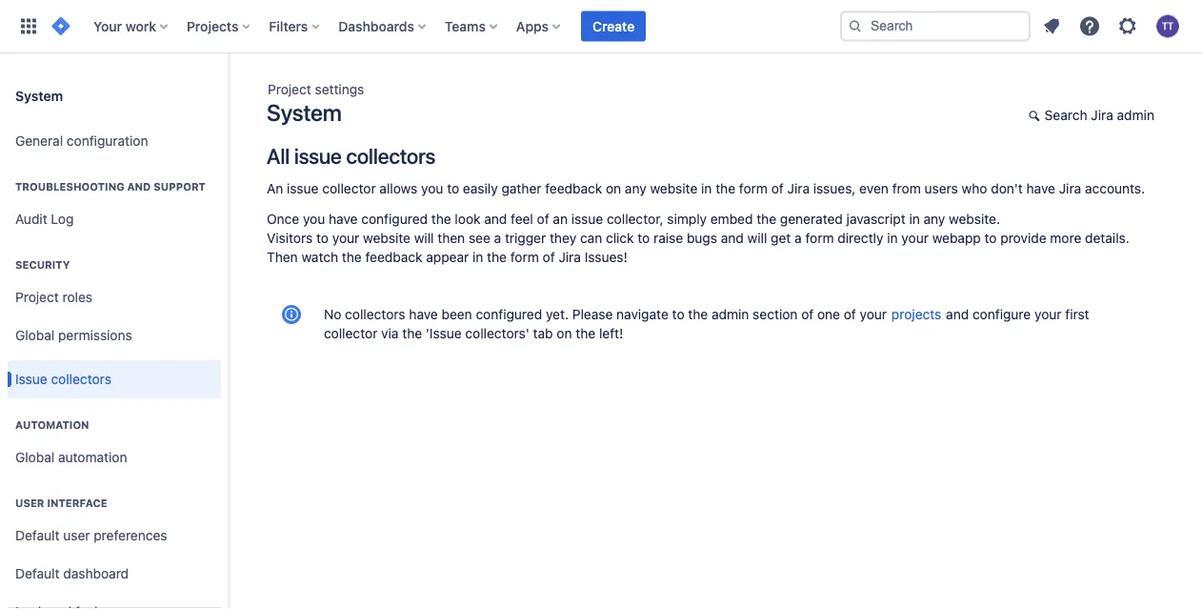 Task type: describe. For each thing, give the bounding box(es) containing it.
settings
[[315, 82, 364, 97]]

search
[[1045, 107, 1088, 123]]

default user preferences link
[[8, 517, 221, 555]]

preferences
[[94, 528, 167, 543]]

and down embed
[[721, 230, 744, 246]]

and configure your first collector via the 'issue collectors' tab on the left!
[[324, 306, 1090, 341]]

any inside 'once you have configured the look and feel of an issue collector, simply embed the generated javascript in any website. visitors to your website will then see a trigger they can click to raise bugs and will get a form directly in your webapp to provide more details. then watch the feedback appear in the form of jira issues!'
[[924, 211, 946, 227]]

accounts.
[[1086, 181, 1146, 196]]

permissions
[[58, 328, 132, 343]]

of left an
[[537, 211, 550, 227]]

work
[[126, 18, 156, 34]]

collectors for issue collectors
[[51, 371, 111, 387]]

the right watch
[[342, 249, 362, 265]]

collectors for no collectors have been configured yet. please navigate to the admin section of one of your projects
[[345, 306, 406, 322]]

projects
[[892, 306, 942, 322]]

apps
[[517, 18, 549, 34]]

0 vertical spatial collectors
[[346, 143, 436, 168]]

1 vertical spatial form
[[806, 230, 835, 246]]

provide
[[1001, 230, 1047, 246]]

general configuration
[[15, 133, 148, 149]]

issue
[[15, 371, 47, 387]]

search jira admin
[[1045, 107, 1155, 123]]

to right navigate
[[673, 306, 685, 322]]

project roles
[[15, 289, 93, 305]]

feel
[[511, 211, 534, 227]]

directly
[[838, 230, 884, 246]]

jira right search
[[1092, 107, 1114, 123]]

project for project settings
[[268, 82, 311, 97]]

1 horizontal spatial system
[[267, 99, 342, 126]]

1 a from the left
[[494, 230, 502, 246]]

0 vertical spatial form
[[740, 181, 768, 196]]

dashboard
[[63, 566, 129, 582]]

issue for an
[[287, 181, 319, 196]]

jira up generated
[[788, 181, 810, 196]]

automation group
[[8, 398, 221, 482]]

issue for all
[[294, 143, 342, 168]]

been
[[442, 306, 473, 322]]

general
[[15, 133, 63, 149]]

troubleshooting
[[15, 181, 124, 193]]

security
[[15, 259, 70, 271]]

all
[[267, 143, 290, 168]]

section
[[753, 306, 798, 322]]

global automation
[[15, 450, 127, 465]]

0 horizontal spatial any
[[625, 181, 647, 196]]

issues,
[[814, 181, 856, 196]]

0 vertical spatial collector
[[322, 181, 376, 196]]

jira left accounts.
[[1060, 181, 1082, 196]]

audit log link
[[8, 200, 221, 238]]

more
[[1051, 230, 1082, 246]]

via
[[381, 326, 399, 341]]

user
[[15, 497, 44, 509]]

your left projects
[[860, 306, 888, 322]]

they
[[550, 230, 577, 246]]

user
[[63, 528, 90, 543]]

all issue collectors
[[267, 143, 436, 168]]

user interface
[[15, 497, 107, 509]]

webapp
[[933, 230, 982, 246]]

details.
[[1086, 230, 1130, 246]]

project roles link
[[8, 278, 221, 316]]

javascript
[[847, 211, 906, 227]]

generated
[[781, 211, 844, 227]]

project settings link
[[268, 78, 364, 101]]

audit
[[15, 211, 47, 227]]

filters
[[269, 18, 308, 34]]

gather
[[502, 181, 542, 196]]

then
[[438, 230, 465, 246]]

users
[[925, 181, 959, 196]]

sidebar navigation image
[[208, 76, 250, 114]]

Search field
[[841, 11, 1031, 41]]

click
[[606, 230, 634, 246]]

default user preferences
[[15, 528, 167, 543]]

the up then
[[432, 211, 451, 227]]

2 a from the left
[[795, 230, 802, 246]]

search jira admin link
[[1020, 101, 1165, 132]]

have for once you have configured the look and feel of an issue collector, simply embed the generated javascript in any website.
[[329, 211, 358, 227]]

raise
[[654, 230, 684, 246]]

default dashboard
[[15, 566, 129, 582]]

global permissions
[[15, 328, 132, 343]]

0 vertical spatial admin
[[1118, 107, 1155, 123]]

global permissions link
[[8, 316, 221, 355]]

an issue collector allows you to easily gather feedback on any website in the form of jira issues, even from users who don't have jira accounts.
[[267, 181, 1146, 196]]

troubleshooting and support group
[[8, 160, 221, 244]]

the right via
[[403, 326, 422, 341]]

visitors
[[267, 230, 313, 246]]

user interface group
[[8, 477, 221, 609]]

website.
[[950, 211, 1001, 227]]

to up watch
[[317, 230, 329, 246]]

'issue
[[426, 326, 462, 341]]

and inside troubleshooting and support group
[[127, 181, 151, 193]]

no collectors have been configured yet. please navigate to the admin section of one of your projects
[[324, 306, 942, 322]]

please
[[573, 306, 613, 322]]

bugs
[[687, 230, 718, 246]]

0 vertical spatial website
[[651, 181, 698, 196]]

appear
[[426, 249, 469, 265]]

collector,
[[607, 211, 664, 227]]

create
[[593, 18, 635, 34]]

search image
[[848, 19, 864, 34]]

settings image
[[1117, 15, 1140, 38]]

get
[[771, 230, 791, 246]]

in down see
[[473, 249, 484, 265]]

to down "website." in the top right of the page
[[985, 230, 998, 246]]

don't
[[992, 181, 1024, 196]]

in up simply on the right of page
[[702, 181, 712, 196]]

the up get
[[757, 211, 777, 227]]

projects button
[[181, 11, 258, 41]]

have for no collectors have been configured yet. please navigate to the admin section of one of your
[[409, 306, 438, 322]]

dashboards
[[339, 18, 415, 34]]

jira inside 'once you have configured the look and feel of an issue collector, simply embed the generated javascript in any website. visitors to your website will then see a trigger they can click to raise bugs and will get a form directly in your webapp to provide more details. then watch the feedback appear in the form of jira issues!'
[[559, 249, 581, 265]]

configured inside 'once you have configured the look and feel of an issue collector, simply embed the generated javascript in any website. visitors to your website will then see a trigger they can click to raise bugs and will get a form directly in your webapp to provide more details. then watch the feedback appear in the form of jira issues!'
[[362, 211, 428, 227]]

on inside and configure your first collector via the 'issue collectors' tab on the left!
[[557, 326, 572, 341]]

an
[[553, 211, 568, 227]]

default for default dashboard
[[15, 566, 60, 582]]

tab
[[533, 326, 553, 341]]

embed
[[711, 211, 753, 227]]



Task type: locate. For each thing, give the bounding box(es) containing it.
your profile and settings image
[[1157, 15, 1180, 38]]

configuration
[[67, 133, 148, 149]]

watch
[[302, 249, 339, 265]]

form up embed
[[740, 181, 768, 196]]

1 horizontal spatial on
[[606, 181, 622, 196]]

website down "allows" at left top
[[363, 230, 411, 246]]

1 vertical spatial you
[[303, 211, 325, 227]]

0 vertical spatial default
[[15, 528, 60, 543]]

one
[[818, 306, 841, 322]]

the
[[716, 181, 736, 196], [432, 211, 451, 227], [757, 211, 777, 227], [342, 249, 362, 265], [487, 249, 507, 265], [689, 306, 708, 322], [403, 326, 422, 341], [576, 326, 596, 341]]

dashboards button
[[333, 11, 434, 41]]

have right don't
[[1027, 181, 1056, 196]]

0 horizontal spatial system
[[15, 87, 63, 103]]

1 vertical spatial collectors
[[345, 306, 406, 322]]

form down generated
[[806, 230, 835, 246]]

project for project roles
[[15, 289, 59, 305]]

2 vertical spatial issue
[[572, 211, 604, 227]]

project down security
[[15, 289, 59, 305]]

issues!
[[585, 249, 628, 265]]

0 vertical spatial global
[[15, 328, 55, 343]]

1 default from the top
[[15, 528, 60, 543]]

you inside 'once you have configured the look and feel of an issue collector, simply embed the generated javascript in any website. visitors to your website will then see a trigger they can click to raise bugs and will get a form directly in your webapp to provide more details. then watch the feedback appear in the form of jira issues!'
[[303, 211, 325, 227]]

1 vertical spatial collector
[[324, 326, 378, 341]]

your work
[[93, 18, 156, 34]]

and up see
[[485, 211, 507, 227]]

have up watch
[[329, 211, 358, 227]]

0 horizontal spatial a
[[494, 230, 502, 246]]

collectors up via
[[345, 306, 406, 322]]

project left settings
[[268, 82, 311, 97]]

filters button
[[263, 11, 327, 41]]

0 vertical spatial issue
[[294, 143, 342, 168]]

website inside 'once you have configured the look and feel of an issue collector, simply embed the generated javascript in any website. visitors to your website will then see a trigger they can click to raise bugs and will get a form directly in your webapp to provide more details. then watch the feedback appear in the form of jira issues!'
[[363, 230, 411, 246]]

primary element
[[11, 0, 841, 53]]

0 horizontal spatial project
[[15, 289, 59, 305]]

1 vertical spatial global
[[15, 450, 55, 465]]

collector down no
[[324, 326, 378, 341]]

have inside 'once you have configured the look and feel of an issue collector, simply embed the generated javascript in any website. visitors to your website will then see a trigger they can click to raise bugs and will get a form directly in your webapp to provide more details. then watch the feedback appear in the form of jira issues!'
[[329, 211, 358, 227]]

0 vertical spatial project
[[268, 82, 311, 97]]

troubleshooting and support
[[15, 181, 206, 193]]

and left support
[[127, 181, 151, 193]]

easily
[[463, 181, 498, 196]]

of right one
[[844, 306, 857, 322]]

global inside automation group
[[15, 450, 55, 465]]

collector down all issue collectors
[[322, 181, 376, 196]]

no
[[324, 306, 342, 322]]

any
[[625, 181, 647, 196], [924, 211, 946, 227]]

admin left section
[[712, 306, 750, 322]]

can
[[580, 230, 603, 246]]

global inside the security group
[[15, 328, 55, 343]]

your left first
[[1035, 306, 1062, 322]]

teams button
[[439, 11, 505, 41]]

audit log
[[15, 211, 74, 227]]

1 horizontal spatial you
[[421, 181, 444, 196]]

your inside and configure your first collector via the 'issue collectors' tab on the left!
[[1035, 306, 1062, 322]]

project inside the security group
[[15, 289, 59, 305]]

a right see
[[494, 230, 502, 246]]

1 vertical spatial feedback
[[366, 249, 423, 265]]

you up the visitors
[[303, 211, 325, 227]]

of up generated
[[772, 181, 784, 196]]

1 vertical spatial default
[[15, 566, 60, 582]]

default down user
[[15, 528, 60, 543]]

configured up 'collectors''
[[476, 306, 543, 322]]

of down "they"
[[543, 249, 555, 265]]

left!
[[600, 326, 624, 341]]

system up "general"
[[15, 87, 63, 103]]

to left easily
[[447, 181, 460, 196]]

help image
[[1079, 15, 1102, 38]]

any up collector,
[[625, 181, 647, 196]]

issue right 'an'
[[287, 181, 319, 196]]

1 will from the left
[[414, 230, 434, 246]]

teams
[[445, 18, 486, 34]]

issue collectors link
[[8, 360, 221, 398]]

will left then
[[414, 230, 434, 246]]

0 vertical spatial you
[[421, 181, 444, 196]]

security group
[[8, 238, 221, 360]]

default dashboard link
[[8, 555, 221, 593]]

1 vertical spatial project
[[15, 289, 59, 305]]

1 horizontal spatial admin
[[1118, 107, 1155, 123]]

the down see
[[487, 249, 507, 265]]

0 horizontal spatial you
[[303, 211, 325, 227]]

in
[[702, 181, 712, 196], [910, 211, 921, 227], [888, 230, 899, 246], [473, 249, 484, 265]]

2 vertical spatial collectors
[[51, 371, 111, 387]]

issue up can
[[572, 211, 604, 227]]

jira down "they"
[[559, 249, 581, 265]]

2 default from the top
[[15, 566, 60, 582]]

issue right all
[[294, 143, 342, 168]]

feedback
[[546, 181, 603, 196], [366, 249, 423, 265]]

see
[[469, 230, 491, 246]]

an
[[267, 181, 283, 196]]

admin right search
[[1118, 107, 1155, 123]]

1 global from the top
[[15, 328, 55, 343]]

0 vertical spatial any
[[625, 181, 647, 196]]

who
[[962, 181, 988, 196]]

2 horizontal spatial have
[[1027, 181, 1056, 196]]

collectors down 'global permissions'
[[51, 371, 111, 387]]

default left dashboard at the bottom of the page
[[15, 566, 60, 582]]

first
[[1066, 306, 1090, 322]]

your left webapp
[[902, 230, 929, 246]]

1 horizontal spatial will
[[748, 230, 768, 246]]

0 vertical spatial feedback
[[546, 181, 603, 196]]

0 horizontal spatial form
[[511, 249, 539, 265]]

default for default user preferences
[[15, 528, 60, 543]]

website up simply on the right of page
[[651, 181, 698, 196]]

create button
[[582, 11, 646, 41]]

1 vertical spatial on
[[557, 326, 572, 341]]

collectors'
[[466, 326, 530, 341]]

2 horizontal spatial form
[[806, 230, 835, 246]]

feedback inside 'once you have configured the look and feel of an issue collector, simply embed the generated javascript in any website. visitors to your website will then see a trigger they can click to raise bugs and will get a form directly in your webapp to provide more details. then watch the feedback appear in the form of jira issues!'
[[366, 249, 423, 265]]

have up 'issue
[[409, 306, 438, 322]]

feedback up an
[[546, 181, 603, 196]]

once
[[267, 211, 300, 227]]

projects
[[187, 18, 239, 34]]

1 vertical spatial any
[[924, 211, 946, 227]]

issue collectors
[[15, 371, 111, 387]]

banner containing your work
[[0, 0, 1203, 53]]

collectors
[[346, 143, 436, 168], [345, 306, 406, 322], [51, 371, 111, 387]]

support
[[154, 181, 206, 193]]

1 vertical spatial website
[[363, 230, 411, 246]]

look
[[455, 211, 481, 227]]

the right navigate
[[689, 306, 708, 322]]

banner
[[0, 0, 1203, 53]]

form
[[740, 181, 768, 196], [806, 230, 835, 246], [511, 249, 539, 265]]

navigate
[[617, 306, 669, 322]]

your up watch
[[332, 230, 360, 246]]

1 horizontal spatial configured
[[476, 306, 543, 322]]

2 will from the left
[[748, 230, 768, 246]]

0 horizontal spatial feedback
[[366, 249, 423, 265]]

will
[[414, 230, 434, 246], [748, 230, 768, 246]]

1 vertical spatial configured
[[476, 306, 543, 322]]

1 vertical spatial admin
[[712, 306, 750, 322]]

allows
[[380, 181, 418, 196]]

issue inside 'once you have configured the look and feel of an issue collector, simply embed the generated javascript in any website. visitors to your website will then see a trigger they can click to raise bugs and will get a form directly in your webapp to provide more details. then watch the feedback appear in the form of jira issues!'
[[572, 211, 604, 227]]

0 horizontal spatial have
[[329, 211, 358, 227]]

admin
[[1118, 107, 1155, 123], [712, 306, 750, 322]]

jira software image
[[50, 15, 72, 38]]

small image
[[1029, 108, 1044, 123]]

project settings
[[268, 82, 364, 97]]

general configuration link
[[8, 122, 221, 160]]

yet.
[[546, 306, 569, 322]]

from
[[893, 181, 922, 196]]

of left one
[[802, 306, 814, 322]]

then
[[267, 249, 298, 265]]

you
[[421, 181, 444, 196], [303, 211, 325, 227]]

0 vertical spatial on
[[606, 181, 622, 196]]

projects link
[[891, 306, 943, 323]]

2 global from the top
[[15, 450, 55, 465]]

global down project roles
[[15, 328, 55, 343]]

1 horizontal spatial feedback
[[546, 181, 603, 196]]

and right projects
[[947, 306, 970, 322]]

interface
[[47, 497, 107, 509]]

configured down "allows" at left top
[[362, 211, 428, 227]]

collectors up "allows" at left top
[[346, 143, 436, 168]]

apps button
[[511, 11, 568, 41]]

1 horizontal spatial a
[[795, 230, 802, 246]]

project
[[268, 82, 311, 97], [15, 289, 59, 305]]

appswitcher icon image
[[17, 15, 40, 38]]

you right "allows" at left top
[[421, 181, 444, 196]]

and inside and configure your first collector via the 'issue collectors' tab on the left!
[[947, 306, 970, 322]]

configured
[[362, 211, 428, 227], [476, 306, 543, 322]]

feedback left "appear"
[[366, 249, 423, 265]]

automation
[[58, 450, 127, 465]]

notifications image
[[1041, 15, 1064, 38]]

collector inside and configure your first collector via the 'issue collectors' tab on the left!
[[324, 326, 378, 341]]

to down collector,
[[638, 230, 650, 246]]

trigger
[[505, 230, 546, 246]]

global for global automation
[[15, 450, 55, 465]]

2 vertical spatial form
[[511, 249, 539, 265]]

issue
[[294, 143, 342, 168], [287, 181, 319, 196], [572, 211, 604, 227]]

global automation link
[[8, 438, 221, 477]]

0 horizontal spatial on
[[557, 326, 572, 341]]

even
[[860, 181, 889, 196]]

a right get
[[795, 230, 802, 246]]

jira software image
[[50, 15, 72, 38]]

0 horizontal spatial configured
[[362, 211, 428, 227]]

global
[[15, 328, 55, 343], [15, 450, 55, 465]]

1 vertical spatial issue
[[287, 181, 319, 196]]

on up collector,
[[606, 181, 622, 196]]

1 horizontal spatial any
[[924, 211, 946, 227]]

form down trigger
[[511, 249, 539, 265]]

your
[[93, 18, 122, 34]]

any up webapp
[[924, 211, 946, 227]]

the up embed
[[716, 181, 736, 196]]

your
[[332, 230, 360, 246], [902, 230, 929, 246], [860, 306, 888, 322], [1035, 306, 1062, 322]]

1 horizontal spatial have
[[409, 306, 438, 322]]

in down javascript
[[888, 230, 899, 246]]

0 horizontal spatial website
[[363, 230, 411, 246]]

1 horizontal spatial project
[[268, 82, 311, 97]]

default
[[15, 528, 60, 543], [15, 566, 60, 582]]

in down from
[[910, 211, 921, 227]]

on down yet.
[[557, 326, 572, 341]]

global for global permissions
[[15, 328, 55, 343]]

system down project settings
[[267, 99, 342, 126]]

roles
[[62, 289, 93, 305]]

the down the please
[[576, 326, 596, 341]]

to
[[447, 181, 460, 196], [317, 230, 329, 246], [638, 230, 650, 246], [985, 230, 998, 246], [673, 306, 685, 322]]

0 horizontal spatial admin
[[712, 306, 750, 322]]

0 vertical spatial configured
[[362, 211, 428, 227]]

1 horizontal spatial form
[[740, 181, 768, 196]]

0 vertical spatial have
[[1027, 181, 1056, 196]]

1 horizontal spatial website
[[651, 181, 698, 196]]

and
[[127, 181, 151, 193], [485, 211, 507, 227], [721, 230, 744, 246], [947, 306, 970, 322]]

will left get
[[748, 230, 768, 246]]

1 vertical spatial have
[[329, 211, 358, 227]]

0 horizontal spatial will
[[414, 230, 434, 246]]

2 vertical spatial have
[[409, 306, 438, 322]]

global down 'automation'
[[15, 450, 55, 465]]



Task type: vqa. For each thing, say whether or not it's contained in the screenshot.
Global permissions link
yes



